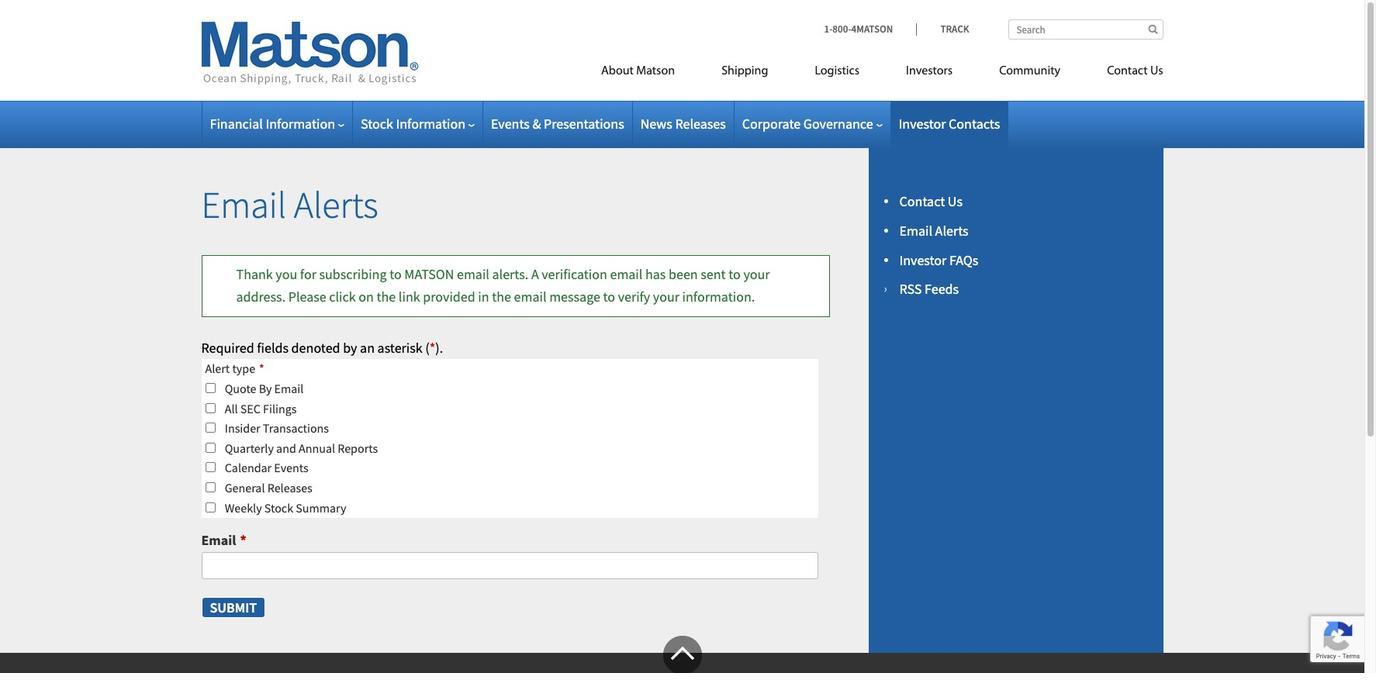 Task type: locate. For each thing, give the bounding box(es) containing it.
releases up the 'weekly stock summary'
[[267, 480, 312, 496]]

2 horizontal spatial email
[[610, 266, 643, 283]]

information for financial information
[[266, 115, 335, 133]]

0 horizontal spatial your
[[653, 288, 680, 306]]

for
[[300, 266, 316, 283]]

investor for investor contacts
[[899, 115, 946, 133]]

contact us link down search icon
[[1084, 57, 1163, 89]]

contact us up email alerts link
[[899, 192, 963, 210]]

contact us link
[[1084, 57, 1163, 89], [899, 192, 963, 210]]

0 horizontal spatial the
[[377, 288, 396, 306]]

denoted
[[291, 339, 340, 357]]

quote
[[225, 381, 256, 396]]

matson
[[404, 266, 454, 283]]

events
[[491, 115, 530, 133], [274, 460, 309, 476]]

about matson
[[601, 65, 675, 78]]

email up in
[[457, 266, 489, 283]]

search image
[[1148, 24, 1158, 34]]

alerts
[[294, 182, 378, 228], [935, 222, 969, 240]]

us
[[1150, 65, 1163, 78], [948, 192, 963, 210]]

1 horizontal spatial information
[[396, 115, 465, 133]]

Insider Transactions checkbox
[[205, 423, 215, 433]]

email up investor faqs link
[[899, 222, 932, 240]]

1 horizontal spatial the
[[492, 288, 511, 306]]

click
[[329, 288, 356, 306]]

the right in
[[492, 288, 511, 306]]

1 vertical spatial contact
[[899, 192, 945, 210]]

the right on
[[377, 288, 396, 306]]

events left &
[[491, 115, 530, 133]]

None search field
[[1008, 19, 1163, 40]]

email alerts up investor faqs link
[[899, 222, 969, 240]]

weekly
[[225, 500, 262, 516]]

your
[[744, 266, 770, 283], [653, 288, 680, 306]]

email
[[457, 266, 489, 283], [610, 266, 643, 283], [514, 288, 547, 306]]

0 horizontal spatial email
[[457, 266, 489, 283]]

0 vertical spatial contact us link
[[1084, 57, 1163, 89]]

shipping link
[[698, 57, 792, 89]]

corporate governance
[[742, 115, 873, 133]]

releases for news releases
[[675, 115, 726, 133]]

1 vertical spatial us
[[948, 192, 963, 210]]

alert
[[205, 361, 230, 377]]

back to top image
[[663, 636, 702, 673]]

All SEC Filings checkbox
[[205, 403, 215, 413]]

0 vertical spatial releases
[[675, 115, 726, 133]]

email up filings
[[274, 381, 304, 396]]

financial information
[[210, 115, 335, 133]]

been
[[669, 266, 698, 283]]

1 vertical spatial releases
[[267, 480, 312, 496]]

track link
[[916, 22, 969, 36]]

0 vertical spatial contact
[[1107, 65, 1148, 78]]

0 horizontal spatial contact us
[[899, 192, 963, 210]]

email down a
[[514, 288, 547, 306]]

and
[[276, 440, 296, 456]]

releases for general releases
[[267, 480, 312, 496]]

1 the from the left
[[377, 288, 396, 306]]

contact us down search icon
[[1107, 65, 1163, 78]]

contact
[[1107, 65, 1148, 78], [899, 192, 945, 210]]

to right sent
[[729, 266, 741, 283]]

contact us inside top menu navigation
[[1107, 65, 1163, 78]]

1 vertical spatial events
[[274, 460, 309, 476]]

0 horizontal spatial releases
[[267, 480, 312, 496]]

you
[[276, 266, 297, 283]]

information
[[266, 115, 335, 133], [396, 115, 465, 133]]

0 horizontal spatial information
[[266, 115, 335, 133]]

thank you for subscribing to matson email alerts. a verification email has been sent to your address. please click on the link provided in the email message to verify your information.
[[236, 266, 770, 306]]

community
[[999, 65, 1061, 78]]

None submit
[[201, 597, 265, 618]]

contact up email alerts link
[[899, 192, 945, 210]]

thank
[[236, 266, 273, 283]]

800-
[[833, 22, 851, 36]]

1 horizontal spatial to
[[603, 288, 615, 306]]

1 information from the left
[[266, 115, 335, 133]]

investor up rss feeds link
[[899, 251, 947, 269]]

Weekly Stock Summary checkbox
[[205, 502, 215, 512]]

investor for investor faqs
[[899, 251, 947, 269]]

email
[[201, 182, 286, 228], [899, 222, 932, 240], [274, 381, 304, 396], [201, 531, 236, 549]]

1 vertical spatial investor
[[899, 251, 947, 269]]

1 horizontal spatial us
[[1150, 65, 1163, 78]]

corporate governance link
[[742, 115, 883, 133]]

1 horizontal spatial your
[[744, 266, 770, 283]]

0 vertical spatial stock
[[361, 115, 393, 133]]

1 horizontal spatial contact
[[1107, 65, 1148, 78]]

alert type
[[205, 361, 255, 377]]

investor faqs
[[899, 251, 978, 269]]

matson
[[636, 65, 675, 78]]

news
[[641, 115, 672, 133]]

sent
[[701, 266, 726, 283]]

1-
[[824, 22, 833, 36]]

0 vertical spatial us
[[1150, 65, 1163, 78]]

footer
[[0, 636, 1365, 673]]

to
[[390, 266, 402, 283], [729, 266, 741, 283], [603, 288, 615, 306]]

1 horizontal spatial events
[[491, 115, 530, 133]]

0 vertical spatial your
[[744, 266, 770, 283]]

1 vertical spatial your
[[653, 288, 680, 306]]

(
[[425, 339, 430, 357]]

1 vertical spatial contact us link
[[899, 192, 963, 210]]

2 information from the left
[[396, 115, 465, 133]]

your right sent
[[744, 266, 770, 283]]

stock information link
[[361, 115, 475, 133]]

to left verify
[[603, 288, 615, 306]]

0 horizontal spatial events
[[274, 460, 309, 476]]

us down search icon
[[1150, 65, 1163, 78]]

to up link
[[390, 266, 402, 283]]

0 horizontal spatial contact us link
[[899, 192, 963, 210]]

annual
[[299, 440, 335, 456]]

releases right 'news'
[[675, 115, 726, 133]]

your down 'has'
[[653, 288, 680, 306]]

events down and
[[274, 460, 309, 476]]

1 horizontal spatial contact us
[[1107, 65, 1163, 78]]

0 vertical spatial investor
[[899, 115, 946, 133]]

contact down 'search' search field
[[1107, 65, 1148, 78]]

0 horizontal spatial email alerts
[[201, 182, 378, 228]]

0 horizontal spatial us
[[948, 192, 963, 210]]

presentations
[[544, 115, 624, 133]]

0 horizontal spatial stock
[[264, 500, 293, 516]]

status message alert
[[201, 255, 830, 317]]

0 vertical spatial events
[[491, 115, 530, 133]]

email alerts
[[201, 182, 378, 228], [899, 222, 969, 240]]

sec
[[240, 401, 261, 416]]

Email email field
[[201, 552, 818, 579]]

email up verify
[[610, 266, 643, 283]]

logistics link
[[792, 57, 883, 89]]

summary
[[296, 500, 346, 516]]

0 vertical spatial contact us
[[1107, 65, 1163, 78]]

events & presentations
[[491, 115, 624, 133]]

contact us link up email alerts link
[[899, 192, 963, 210]]

contact us
[[1107, 65, 1163, 78], [899, 192, 963, 210]]

news releases link
[[641, 115, 726, 133]]

investor down "investors" link
[[899, 115, 946, 133]]

investor contacts
[[899, 115, 1000, 133]]

insider transactions
[[225, 421, 329, 436]]

email alerts up you
[[201, 182, 378, 228]]

on
[[359, 288, 374, 306]]

General Releases checkbox
[[205, 482, 215, 493]]

shipping
[[722, 65, 768, 78]]

Quarterly and Annual Reports checkbox
[[205, 443, 215, 453]]

0 horizontal spatial contact
[[899, 192, 945, 210]]

1 horizontal spatial releases
[[675, 115, 726, 133]]

alerts up faqs
[[935, 222, 969, 240]]

us up email alerts link
[[948, 192, 963, 210]]

alerts up subscribing in the left of the page
[[294, 182, 378, 228]]

1 horizontal spatial alerts
[[935, 222, 969, 240]]

email up thank
[[201, 182, 286, 228]]

releases
[[675, 115, 726, 133], [267, 480, 312, 496]]



Task type: describe. For each thing, give the bounding box(es) containing it.
events & presentations link
[[491, 115, 624, 133]]

investor contacts link
[[899, 115, 1000, 133]]

about
[[601, 65, 634, 78]]

stock information
[[361, 115, 465, 133]]

about matson link
[[578, 57, 698, 89]]

by
[[259, 381, 272, 396]]

contact inside top menu navigation
[[1107, 65, 1148, 78]]

has
[[645, 266, 666, 283]]

1 horizontal spatial contact us link
[[1084, 57, 1163, 89]]

general
[[225, 480, 265, 496]]

required
[[201, 339, 254, 357]]

information for stock information
[[396, 115, 465, 133]]

rss feeds
[[899, 280, 959, 298]]

quarterly
[[225, 440, 274, 456]]

required fields denoted by an asterisk (
[[201, 339, 430, 357]]

4matson
[[851, 22, 893, 36]]

all
[[225, 401, 238, 416]]

in
[[478, 288, 489, 306]]

quarterly and annual reports
[[225, 440, 378, 456]]

information.
[[682, 288, 755, 306]]

calendar
[[225, 460, 272, 476]]

alerts.
[[492, 266, 529, 283]]

email down weekly stock summary option at the left
[[201, 531, 236, 549]]

provided
[[423, 288, 475, 306]]

rss feeds link
[[899, 280, 959, 298]]

a
[[531, 266, 539, 283]]

by
[[343, 339, 357, 357]]

us inside top menu navigation
[[1150, 65, 1163, 78]]

news releases
[[641, 115, 726, 133]]

transactions
[[263, 421, 329, 436]]

financial
[[210, 115, 263, 133]]

Calendar Events checkbox
[[205, 463, 215, 473]]

insider
[[225, 421, 260, 436]]

governance
[[804, 115, 873, 133]]

feeds
[[925, 280, 959, 298]]

asterisk
[[377, 339, 423, 357]]

top menu navigation
[[531, 57, 1163, 89]]

logistics
[[815, 65, 860, 78]]

email alerts link
[[899, 222, 969, 240]]

reports
[[338, 440, 378, 456]]

track
[[941, 22, 969, 36]]

subscribing
[[319, 266, 387, 283]]

0 horizontal spatial to
[[390, 266, 402, 283]]

0 horizontal spatial alerts
[[294, 182, 378, 228]]

filings
[[263, 401, 297, 416]]

an
[[360, 339, 375, 357]]

Quote By Email checkbox
[[205, 383, 215, 393]]

).
[[435, 339, 443, 357]]

fields
[[257, 339, 289, 357]]

contacts
[[949, 115, 1000, 133]]

calendar events
[[225, 460, 309, 476]]

1-800-4matson link
[[824, 22, 916, 36]]

faqs
[[949, 251, 978, 269]]

1-800-4matson
[[824, 22, 893, 36]]

quote by email
[[225, 381, 304, 396]]

community link
[[976, 57, 1084, 89]]

general releases
[[225, 480, 312, 496]]

message
[[549, 288, 600, 306]]

all sec filings
[[225, 401, 297, 416]]

investors
[[906, 65, 953, 78]]

financial information link
[[210, 115, 344, 133]]

weekly stock summary
[[225, 500, 346, 516]]

address.
[[236, 288, 286, 306]]

link
[[399, 288, 420, 306]]

corporate
[[742, 115, 801, 133]]

&
[[533, 115, 541, 133]]

investor faqs link
[[899, 251, 978, 269]]

1 vertical spatial stock
[[264, 500, 293, 516]]

investors link
[[883, 57, 976, 89]]

please
[[288, 288, 326, 306]]

2 horizontal spatial to
[[729, 266, 741, 283]]

1 vertical spatial contact us
[[899, 192, 963, 210]]

1 horizontal spatial email
[[514, 288, 547, 306]]

1 horizontal spatial email alerts
[[899, 222, 969, 240]]

2 the from the left
[[492, 288, 511, 306]]

verify
[[618, 288, 650, 306]]

rss
[[899, 280, 922, 298]]

verification
[[542, 266, 607, 283]]

matson image
[[201, 22, 419, 85]]

1 horizontal spatial stock
[[361, 115, 393, 133]]

type
[[232, 361, 255, 377]]

Search search field
[[1008, 19, 1163, 40]]



Task type: vqa. For each thing, say whether or not it's contained in the screenshot.
the bottommost Us
yes



